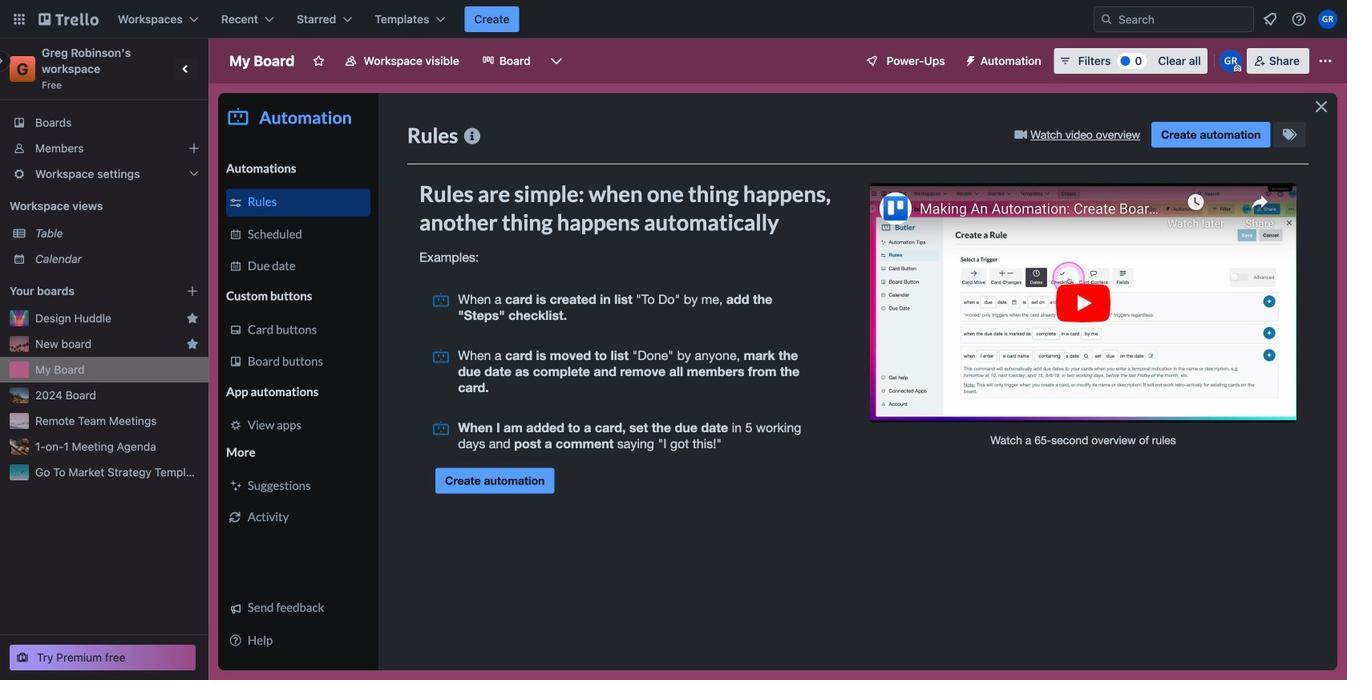 Task type: describe. For each thing, give the bounding box(es) containing it.
Board name text field
[[221, 48, 303, 74]]

greg robinson (gregrobinson96) image
[[1220, 50, 1242, 72]]

back to home image
[[38, 6, 99, 32]]

Search field
[[1094, 6, 1254, 32]]

primary element
[[0, 0, 1347, 38]]

workspace navigation collapse icon image
[[175, 58, 197, 80]]

2 starred icon image from the top
[[186, 338, 199, 350]]

star or unstar board image
[[312, 55, 325, 67]]

0 notifications image
[[1261, 10, 1280, 29]]

search image
[[1100, 13, 1113, 26]]

customize views image
[[548, 53, 564, 69]]

greg robinson (gregrobinson96) image
[[1318, 10, 1338, 29]]

sm image
[[958, 48, 981, 71]]



Task type: locate. For each thing, give the bounding box(es) containing it.
0 vertical spatial starred icon image
[[186, 312, 199, 325]]

1 vertical spatial starred icon image
[[186, 338, 199, 350]]

1 starred icon image from the top
[[186, 312, 199, 325]]

add board image
[[186, 285, 199, 298]]

show menu image
[[1318, 53, 1334, 69]]

this member is an admin of this board. image
[[1234, 65, 1241, 72]]

open information menu image
[[1291, 11, 1307, 27]]

starred icon image
[[186, 312, 199, 325], [186, 338, 199, 350]]

your boards with 7 items element
[[10, 281, 162, 301]]



Task type: vqa. For each thing, say whether or not it's contained in the screenshot.
board icon
no



